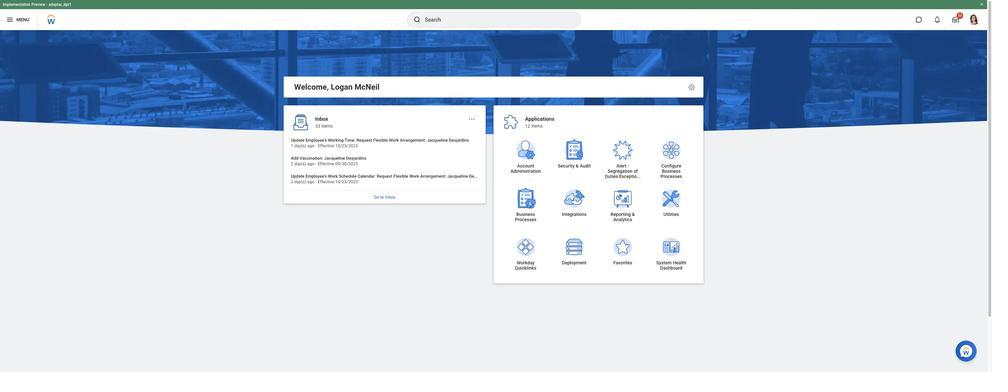 Task type: describe. For each thing, give the bounding box(es) containing it.
mcneil
[[355, 83, 380, 92]]

& for analytics
[[632, 212, 635, 217]]

go to inbox
[[374, 195, 396, 200]]

account administration
[[511, 164, 541, 174]]

alert
[[616, 164, 626, 169]]

0 horizontal spatial work
[[328, 174, 338, 179]]

welcome,
[[294, 83, 329, 92]]

33 button
[[948, 12, 963, 27]]

desjardins inside update employee's work schedule calendar: request flexible work arrangement: jacqueline desjardins 2 day(s) ago -  effective 10/23/2023
[[469, 174, 489, 179]]

Search Workday  search field
[[425, 12, 567, 27]]

exceptio
[[619, 174, 637, 179]]

- inside update employee's work schedule calendar: request flexible work arrangement: jacqueline desjardins 2 day(s) ago -  effective 10/23/2023
[[315, 180, 317, 185]]

notifications large image
[[934, 16, 941, 23]]

10/23/2023 inside update employee's working time: request flexible work arrangement: jacqueline desjardins 1 day(s) ago -  effective 10/23/2023
[[335, 144, 358, 149]]

menu banner
[[0, 0, 987, 30]]

schedule
[[339, 174, 356, 179]]

update employee's working time: request flexible work arrangement: jacqueline desjardins 1 day(s) ago -  effective 10/23/2023
[[291, 138, 469, 149]]

12
[[525, 124, 530, 129]]

deployment link
[[550, 229, 599, 277]]

workday
[[517, 261, 535, 266]]

jacqueline inside update employee's working time: request flexible work arrangement: jacqueline desjardins 1 day(s) ago -  effective 10/23/2023
[[427, 138, 448, 143]]

ago inside update employee's work schedule calendar: request flexible work arrangement: jacqueline desjardins 2 day(s) ago -  effective 10/23/2023
[[307, 180, 314, 185]]

quicklinks
[[515, 266, 536, 271]]

favorites
[[613, 261, 632, 266]]

search image
[[413, 16, 421, 24]]

ago inside update employee's working time: request flexible work arrangement: jacqueline desjardins 1 day(s) ago -  effective 10/23/2023
[[307, 144, 314, 149]]

logan
[[331, 83, 353, 92]]

request inside update employee's work schedule calendar: request flexible work arrangement: jacqueline desjardins 2 day(s) ago -  effective 10/23/2023
[[377, 174, 392, 179]]

system health dashboard
[[656, 261, 686, 271]]

flexible inside update employee's working time: request flexible work arrangement: jacqueline desjardins 1 day(s) ago -  effective 10/23/2023
[[373, 138, 388, 143]]

security & audit
[[558, 164, 591, 169]]

duties
[[605, 174, 618, 179]]

effective inside add vaccination: jacqueline desjardins 2 day(s) ago -  effective 09/30/2023
[[318, 162, 334, 167]]

implementation preview -   adeptai_dpt1
[[3, 2, 71, 7]]

add
[[291, 156, 299, 161]]

...
[[637, 174, 641, 179]]

deployment
[[562, 261, 587, 266]]

account
[[517, 164, 534, 169]]

applications 12 items
[[525, 116, 554, 129]]

- inside add vaccination: jacqueline desjardins 2 day(s) ago -  effective 09/30/2023
[[315, 162, 317, 167]]

- inside update employee's working time: request flexible work arrangement: jacqueline desjardins 1 day(s) ago -  effective 10/23/2023
[[315, 144, 317, 149]]

2 horizontal spatial work
[[409, 174, 419, 179]]

segregation
[[608, 169, 633, 174]]

items for inbox
[[321, 124, 333, 129]]

33 inside inbox 33 items
[[315, 124, 320, 129]]

update for 2
[[291, 174, 304, 179]]

desjardins inside add vaccination: jacqueline desjardins 2 day(s) ago -  effective 09/30/2023
[[346, 156, 366, 161]]

audit
[[580, 164, 591, 169]]

go to inbox button
[[284, 191, 486, 204]]

workday quicklinks
[[515, 261, 536, 271]]

- inside menu 'banner'
[[46, 2, 48, 7]]

menu
[[16, 17, 29, 22]]

business processes
[[515, 212, 536, 223]]

administration
[[511, 169, 541, 174]]

update employee's work schedule calendar: request flexible work arrangement: jacqueline desjardins 2 day(s) ago -  effective 10/23/2023
[[291, 174, 489, 185]]



Task type: locate. For each thing, give the bounding box(es) containing it.
33 up vaccination:
[[315, 124, 320, 129]]

2 employee's from the top
[[306, 174, 327, 179]]

0 vertical spatial employee's
[[306, 138, 327, 143]]

employee's down vaccination:
[[306, 174, 327, 179]]

ago inside add vaccination: jacqueline desjardins 2 day(s) ago -  effective 09/30/2023
[[307, 162, 314, 167]]

1 vertical spatial flexible
[[393, 174, 408, 179]]

1 horizontal spatial work
[[389, 138, 399, 143]]

employee's for -
[[306, 174, 327, 179]]

flexible right time:
[[373, 138, 388, 143]]

effective inside update employee's work schedule calendar: request flexible work arrangement: jacqueline desjardins 2 day(s) ago -  effective 10/23/2023
[[318, 180, 334, 185]]

preview
[[31, 2, 45, 7]]

3 ago from the top
[[307, 180, 314, 185]]

effective
[[318, 144, 334, 149], [318, 162, 334, 167], [318, 180, 334, 185]]

0 horizontal spatial request
[[356, 138, 372, 143]]

employee's
[[306, 138, 327, 143], [306, 174, 327, 179]]

day(s) inside update employee's work schedule calendar: request flexible work arrangement: jacqueline desjardins 2 day(s) ago -  effective 10/23/2023
[[294, 180, 306, 185]]

configure business processes
[[661, 164, 682, 179]]

working
[[328, 138, 344, 143]]

alert - segregation of duties exceptio ...
[[605, 164, 641, 179]]

1 vertical spatial desjardins
[[346, 156, 366, 161]]

day(s) inside add vaccination: jacqueline desjardins 2 day(s) ago -  effective 09/30/2023
[[294, 162, 306, 167]]

1 vertical spatial day(s)
[[294, 162, 306, 167]]

utilities
[[664, 212, 679, 217]]

0 horizontal spatial processes
[[515, 217, 536, 223]]

1 employee's from the top
[[306, 138, 327, 143]]

add vaccination: jacqueline desjardins 2 day(s) ago -  effective 09/30/2023
[[291, 156, 366, 167]]

1 day(s) from the top
[[294, 144, 306, 149]]

0 vertical spatial arrangement:
[[400, 138, 426, 143]]

inbox inside inbox 33 items
[[315, 116, 328, 122]]

effective inside update employee's working time: request flexible work arrangement: jacqueline desjardins 1 day(s) ago -  effective 10/23/2023
[[318, 144, 334, 149]]

profile logan mcneil image
[[969, 14, 979, 26]]

employee's up vaccination:
[[306, 138, 327, 143]]

2 vertical spatial effective
[[318, 180, 334, 185]]

inbox inside go to inbox button
[[385, 195, 396, 200]]

0 vertical spatial effective
[[318, 144, 334, 149]]

1 ago from the top
[[307, 144, 314, 149]]

0 horizontal spatial items
[[321, 124, 333, 129]]

2 inside add vaccination: jacqueline desjardins 2 day(s) ago -  effective 09/30/2023
[[291, 162, 293, 167]]

jacqueline inside update employee's work schedule calendar: request flexible work arrangement: jacqueline desjardins 2 day(s) ago -  effective 10/23/2023
[[447, 174, 468, 179]]

0 vertical spatial flexible
[[373, 138, 388, 143]]

2 update from the top
[[291, 174, 304, 179]]

processes
[[661, 174, 682, 179], [515, 217, 536, 223]]

0 vertical spatial request
[[356, 138, 372, 143]]

justify image
[[6, 16, 14, 24]]

2 inside update employee's work schedule calendar: request flexible work arrangement: jacqueline desjardins 2 day(s) ago -  effective 10/23/2023
[[291, 180, 293, 185]]

items inside inbox 33 items
[[321, 124, 333, 129]]

1 horizontal spatial 33
[[958, 14, 962, 17]]

1 vertical spatial 10/23/2023
[[335, 180, 358, 185]]

10/23/2023 down the schedule
[[335, 180, 358, 185]]

arrangement:
[[400, 138, 426, 143], [420, 174, 446, 179]]

0 vertical spatial 2
[[291, 162, 293, 167]]

3 effective from the top
[[318, 180, 334, 185]]

1 effective from the top
[[318, 144, 334, 149]]

1 vertical spatial business
[[516, 212, 535, 217]]

work
[[389, 138, 399, 143], [328, 174, 338, 179], [409, 174, 419, 179]]

security
[[558, 164, 575, 169]]

1 items from the left
[[321, 124, 333, 129]]

1 horizontal spatial flexible
[[393, 174, 408, 179]]

request
[[356, 138, 372, 143], [377, 174, 392, 179]]

integrations link
[[550, 180, 599, 229]]

0 vertical spatial business
[[662, 169, 681, 174]]

business
[[662, 169, 681, 174], [516, 212, 535, 217]]

0 vertical spatial update
[[291, 138, 304, 143]]

to
[[380, 195, 384, 200]]

10/23/2023 down time:
[[335, 144, 358, 149]]

calendar:
[[358, 174, 376, 179]]

1 vertical spatial request
[[377, 174, 392, 179]]

2 ago from the top
[[307, 162, 314, 167]]

1 vertical spatial effective
[[318, 162, 334, 167]]

3 day(s) from the top
[[294, 180, 306, 185]]

& left the audit
[[576, 164, 579, 169]]

jacqueline
[[427, 138, 448, 143], [324, 156, 345, 161], [447, 174, 468, 179]]

0 vertical spatial 33
[[958, 14, 962, 17]]

& inside security & audit link
[[576, 164, 579, 169]]

0 vertical spatial &
[[576, 164, 579, 169]]

request right time:
[[356, 138, 372, 143]]

-
[[46, 2, 48, 7], [315, 144, 317, 149], [315, 162, 317, 167], [628, 164, 629, 169], [315, 180, 317, 185]]

business inside business processes
[[516, 212, 535, 217]]

2 10/23/2023 from the top
[[335, 180, 358, 185]]

security & audit link
[[550, 132, 599, 180]]

2 vertical spatial jacqueline
[[447, 174, 468, 179]]

1 horizontal spatial processes
[[661, 174, 682, 179]]

1 horizontal spatial items
[[531, 124, 543, 129]]

of
[[634, 169, 638, 174]]

update inside update employee's work schedule calendar: request flexible work arrangement: jacqueline desjardins 2 day(s) ago -  effective 10/23/2023
[[291, 174, 304, 179]]

0 vertical spatial jacqueline
[[427, 138, 448, 143]]

1 vertical spatial &
[[632, 212, 635, 217]]

business inside configure business processes
[[662, 169, 681, 174]]

desjardins inside update employee's working time: request flexible work arrangement: jacqueline desjardins 1 day(s) ago -  effective 10/23/2023
[[449, 138, 469, 143]]

inbox 33 items
[[315, 116, 333, 129]]

request inside update employee's working time: request flexible work arrangement: jacqueline desjardins 1 day(s) ago -  effective 10/23/2023
[[356, 138, 372, 143]]

update down the add
[[291, 174, 304, 179]]

configure applications image
[[688, 84, 696, 91]]

- inside alert - segregation of duties exceptio ...
[[628, 164, 629, 169]]

employee's for effective
[[306, 138, 327, 143]]

flexible up go to inbox button
[[393, 174, 408, 179]]

flexible inside update employee's work schedule calendar: request flexible work arrangement: jacqueline desjardins 2 day(s) ago -  effective 10/23/2023
[[393, 174, 408, 179]]

0 horizontal spatial 33
[[315, 124, 320, 129]]

10/23/2023 inside update employee's work schedule calendar: request flexible work arrangement: jacqueline desjardins 2 day(s) ago -  effective 10/23/2023
[[335, 180, 358, 185]]

2 day(s) from the top
[[294, 162, 306, 167]]

integrations
[[562, 212, 587, 217]]

10/23/2023
[[335, 144, 358, 149], [335, 180, 358, 185]]

update
[[291, 138, 304, 143], [291, 174, 304, 179]]

items
[[321, 124, 333, 129], [531, 124, 543, 129]]

ago
[[307, 144, 314, 149], [307, 162, 314, 167], [307, 180, 314, 185]]

0 vertical spatial desjardins
[[449, 138, 469, 143]]

related actions image
[[468, 115, 476, 123]]

update for day(s)
[[291, 138, 304, 143]]

2 vertical spatial ago
[[307, 180, 314, 185]]

1 vertical spatial employee's
[[306, 174, 327, 179]]

&
[[576, 164, 579, 169], [632, 212, 635, 217]]

welcome, logan mcneil
[[294, 83, 380, 92]]

flexible
[[373, 138, 388, 143], [393, 174, 408, 179]]

2 vertical spatial desjardins
[[469, 174, 489, 179]]

go
[[374, 195, 379, 200]]

0 horizontal spatial business
[[516, 212, 535, 217]]

system
[[656, 261, 672, 266]]

effective down working
[[318, 144, 334, 149]]

1 vertical spatial 2
[[291, 180, 293, 185]]

applications
[[525, 116, 554, 122]]

items down applications
[[531, 124, 543, 129]]

1 vertical spatial update
[[291, 174, 304, 179]]

2 items from the left
[[531, 124, 543, 129]]

1 2 from the top
[[291, 162, 293, 167]]

employee's inside update employee's work schedule calendar: request flexible work arrangement: jacqueline desjardins 2 day(s) ago -  effective 10/23/2023
[[306, 174, 327, 179]]

& inside reporting & analytics
[[632, 212, 635, 217]]

items for applications
[[531, 124, 543, 129]]

inbox right to
[[385, 195, 396, 200]]

health
[[673, 261, 686, 266]]

menu button
[[0, 9, 38, 30]]

utilities link
[[647, 180, 696, 229]]

0 horizontal spatial &
[[576, 164, 579, 169]]

configure
[[661, 164, 681, 169]]

1 horizontal spatial inbox
[[385, 195, 396, 200]]

1 vertical spatial jacqueline
[[324, 156, 345, 161]]

1 horizontal spatial request
[[377, 174, 392, 179]]

effective down vaccination:
[[318, 162, 334, 167]]

1 horizontal spatial business
[[662, 169, 681, 174]]

1 update from the top
[[291, 138, 304, 143]]

work inside update employee's working time: request flexible work arrangement: jacqueline desjardins 1 day(s) ago -  effective 10/23/2023
[[389, 138, 399, 143]]

1 horizontal spatial &
[[632, 212, 635, 217]]

dashboard
[[660, 266, 682, 271]]

09/30/2023
[[335, 162, 358, 167]]

1 vertical spatial processes
[[515, 217, 536, 223]]

2 vertical spatial day(s)
[[294, 180, 306, 185]]

items inside applications 12 items
[[531, 124, 543, 129]]

1 vertical spatial arrangement:
[[420, 174, 446, 179]]

arrangement: inside update employee's work schedule calendar: request flexible work arrangement: jacqueline desjardins 2 day(s) ago -  effective 10/23/2023
[[420, 174, 446, 179]]

0 horizontal spatial flexible
[[373, 138, 388, 143]]

1 vertical spatial ago
[[307, 162, 314, 167]]

employee's inside update employee's working time: request flexible work arrangement: jacqueline desjardins 1 day(s) ago -  effective 10/23/2023
[[306, 138, 327, 143]]

update up '1'
[[291, 138, 304, 143]]

reporting & analytics
[[611, 212, 635, 223]]

& for audit
[[576, 164, 579, 169]]

0 horizontal spatial inbox
[[315, 116, 328, 122]]

1 vertical spatial inbox
[[385, 195, 396, 200]]

1 10/23/2023 from the top
[[335, 144, 358, 149]]

day(s)
[[294, 144, 306, 149], [294, 162, 306, 167], [294, 180, 306, 185]]

inbox
[[315, 116, 328, 122], [385, 195, 396, 200]]

33 inside button
[[958, 14, 962, 17]]

1 vertical spatial 33
[[315, 124, 320, 129]]

inbox large image
[[952, 16, 959, 23]]

effective down add vaccination: jacqueline desjardins 2 day(s) ago -  effective 09/30/2023
[[318, 180, 334, 185]]

day(s) inside update employee's working time: request flexible work arrangement: jacqueline desjardins 1 day(s) ago -  effective 10/23/2023
[[294, 144, 306, 149]]

implementation
[[3, 2, 30, 7]]

analytics
[[613, 217, 632, 223]]

33
[[958, 14, 962, 17], [315, 124, 320, 129]]

close environment banner image
[[980, 2, 984, 6]]

vaccination:
[[300, 156, 323, 161]]

arrangement: inside update employee's working time: request flexible work arrangement: jacqueline desjardins 1 day(s) ago -  effective 10/23/2023
[[400, 138, 426, 143]]

inbox up working
[[315, 116, 328, 122]]

reporting
[[611, 212, 631, 217]]

0 vertical spatial day(s)
[[294, 144, 306, 149]]

jacqueline inside add vaccination: jacqueline desjardins 2 day(s) ago -  effective 09/30/2023
[[324, 156, 345, 161]]

favorites link
[[599, 229, 647, 277]]

desjardins
[[449, 138, 469, 143], [346, 156, 366, 161], [469, 174, 489, 179]]

33 left the profile logan mcneil icon
[[958, 14, 962, 17]]

2
[[291, 162, 293, 167], [291, 180, 293, 185]]

2 effective from the top
[[318, 162, 334, 167]]

1
[[291, 144, 293, 149]]

time:
[[345, 138, 355, 143]]

items up working
[[321, 124, 333, 129]]

0 vertical spatial ago
[[307, 144, 314, 149]]

& right reporting
[[632, 212, 635, 217]]

2 2 from the top
[[291, 180, 293, 185]]

adeptai_dpt1
[[49, 2, 71, 7]]

0 vertical spatial inbox
[[315, 116, 328, 122]]

request right calendar:
[[377, 174, 392, 179]]

0 vertical spatial 10/23/2023
[[335, 144, 358, 149]]

0 vertical spatial processes
[[661, 174, 682, 179]]

update inside update employee's working time: request flexible work arrangement: jacqueline desjardins 1 day(s) ago -  effective 10/23/2023
[[291, 138, 304, 143]]



Task type: vqa. For each thing, say whether or not it's contained in the screenshot.
the middle Work
yes



